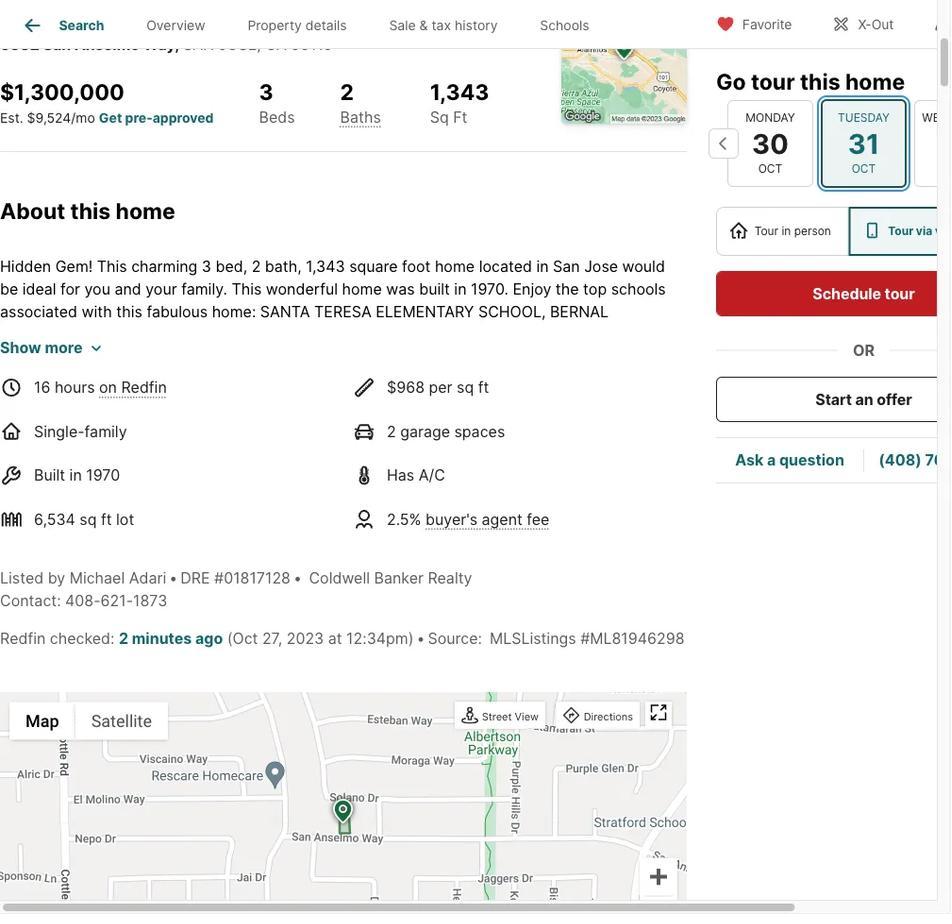 Task type: locate. For each thing, give the bounding box(es) containing it.
favorite button
[[700, 4, 809, 43]]

0 horizontal spatial #
[[214, 569, 224, 587]]

ask
[[736, 451, 764, 469]]

contact:
[[0, 591, 61, 610]]

a right ask
[[768, 451, 776, 469]]

property
[[248, 17, 302, 33]]

1 vertical spatial the
[[70, 370, 98, 389]]

per
[[429, 378, 453, 396]]

tour via vid option
[[849, 207, 952, 256]]

tab list
[[0, 0, 626, 48]]

menu bar containing map
[[9, 702, 168, 740]]

start an offer button
[[717, 377, 952, 422]]

1 vertical spatial an
[[856, 390, 874, 408]]

1 horizontal spatial school,
[[479, 302, 546, 321]]

0 vertical spatial sq
[[457, 378, 474, 396]]

an
[[565, 325, 582, 343], [856, 390, 874, 408]]

2.5%
[[387, 510, 422, 528]]

by down attractive
[[580, 348, 597, 366]]

list box
[[717, 207, 952, 256]]

ideal right is
[[95, 348, 129, 366]]

1 horizontal spatial #
[[581, 629, 590, 648]]

1 tour from the left
[[755, 224, 779, 238]]

home
[[846, 68, 906, 94], [116, 197, 175, 224], [435, 257, 475, 275], [342, 280, 382, 298]]

and up add
[[395, 348, 422, 366]]

more
[[45, 338, 83, 357]]

for sale - active
[[17, 0, 140, 16]]

2
[[340, 78, 354, 105], [252, 257, 261, 275], [387, 422, 396, 440], [119, 629, 128, 648]]

your
[[146, 280, 177, 298]]

0 horizontal spatial oct
[[759, 162, 783, 176]]

beautiful
[[319, 393, 381, 411]]

fabulous
[[147, 302, 208, 321]]

0 horizontal spatial santa
[[185, 325, 235, 343]]

1 horizontal spatial oct
[[852, 162, 877, 176]]

satellite button
[[75, 702, 168, 740]]

menu bar
[[9, 702, 168, 740]]

to
[[420, 370, 435, 389]]

0 horizontal spatial and
[[115, 280, 141, 298]]

a/c
[[419, 466, 446, 484]]

1970
[[86, 466, 120, 484]]

2 tour from the left
[[889, 224, 914, 238]]

this up tuesday on the top right of page
[[801, 68, 841, 94]]

tour inside tour in person option
[[755, 224, 779, 238]]

0 vertical spatial 3
[[259, 78, 273, 105]]

redfin right the on
[[121, 378, 167, 396]]

the up beautiful
[[305, 370, 328, 389]]

sq right per
[[457, 378, 474, 396]]

1 vertical spatial with
[[257, 393, 287, 411]]

0 vertical spatial this
[[801, 68, 841, 94]]

0 vertical spatial #
[[214, 569, 224, 587]]

1 , from the left
[[175, 35, 180, 53]]

show
[[0, 338, 41, 357]]

tour in person option
[[717, 207, 849, 256]]

0 horizontal spatial a
[[673, 393, 681, 411]]

tour inside tour via vid option
[[889, 224, 914, 238]]

0 horizontal spatial school,
[[113, 325, 181, 343]]

2 horizontal spatial and
[[456, 393, 483, 411]]

pre-
[[125, 109, 153, 125]]

0 horizontal spatial sq
[[80, 510, 97, 528]]

oct inside the tuesday 31 oct
[[852, 162, 877, 176]]

2 vertical spatial tour
[[54, 416, 82, 434]]

baths
[[340, 107, 381, 126]]

1 horizontal spatial 3
[[259, 78, 273, 105]]

2023
[[287, 629, 324, 648]]

warmth
[[454, 348, 508, 366]]

hidden gem! this charming 3 bed, 2 bath, 1,343 square foot home located in san jose would be ideal for you and your family. this wonderful home was built in 1970. enjoy the top schools associated with this fabulous home: santa teresa elementary school, bernal intermediate school, santa teresa high school. the kitchen features an attractive island that is ideal for entertaining. enjoy the ambience and the warmth provided by the home's fireplace. the stainless steel appliances in the kitchen add to the space's elegant atmosphere. keep the kids entertained for hours with the beautiful backyard and pool area. contact me for a private tour today!
[[0, 257, 681, 434]]

1 horizontal spatial with
[[257, 393, 287, 411]]

favorite
[[743, 17, 793, 33]]

via
[[917, 224, 933, 238]]

that
[[46, 348, 75, 366]]

is
[[79, 348, 90, 366]]

ft down warmth
[[478, 378, 489, 396]]

start
[[816, 390, 853, 408]]

2 , from the left
[[257, 35, 261, 53]]

1873
[[133, 591, 167, 610]]

2 horizontal spatial tour
[[885, 284, 916, 303]]

, left ca
[[257, 35, 261, 53]]

and
[[115, 280, 141, 298], [395, 348, 422, 366], [456, 393, 483, 411]]

by up contact:
[[48, 569, 65, 587]]

home up charming
[[116, 197, 175, 224]]

in inside tour in person option
[[782, 224, 792, 238]]

• left dre on the bottom left
[[169, 569, 178, 587]]

1 horizontal spatial ,
[[257, 35, 261, 53]]

0 horizontal spatial 3
[[202, 257, 212, 275]]

1 horizontal spatial ft
[[478, 378, 489, 396]]

0 horizontal spatial tour
[[54, 416, 82, 434]]

kids
[[68, 393, 97, 411]]

street view button
[[457, 704, 544, 729]]

2 up baths link
[[340, 78, 354, 105]]

0 horizontal spatial with
[[82, 302, 112, 321]]

1 horizontal spatial by
[[580, 348, 597, 366]]

for up "stainless"
[[133, 348, 152, 366]]

ideal up associated
[[22, 280, 56, 298]]

teresa up high
[[315, 302, 372, 321]]

sale
[[389, 17, 416, 33]]

1,343
[[430, 78, 490, 105], [306, 257, 345, 275]]

0 vertical spatial by
[[580, 348, 597, 366]]

0 horizontal spatial ft
[[101, 510, 112, 528]]

teresa
[[315, 302, 372, 321], [239, 325, 296, 343]]

0 vertical spatial tour
[[752, 68, 796, 94]]

$968 per sq ft
[[387, 378, 489, 396]]

1 oct from the left
[[759, 162, 783, 176]]

teresa down home:
[[239, 325, 296, 343]]

hours down appliances
[[212, 393, 252, 411]]

this up home:
[[232, 280, 262, 298]]

1 horizontal spatial tour
[[752, 68, 796, 94]]

family
[[85, 422, 127, 440]]

map region
[[0, 581, 719, 914]]

0 horizontal spatial this
[[97, 257, 127, 275]]

this left fabulous
[[116, 302, 142, 321]]

this right about
[[70, 197, 111, 224]]

tour left via
[[889, 224, 914, 238]]

banker
[[374, 569, 424, 587]]

ambience
[[322, 348, 391, 366]]

schedule
[[813, 284, 882, 303]]

ft left the lot
[[101, 510, 112, 528]]

0 horizontal spatial by
[[48, 569, 65, 587]]

• right '01817128'
[[294, 569, 302, 587]]

1,343 up wonderful
[[306, 257, 345, 275]]

1 horizontal spatial tour
[[889, 224, 914, 238]]

tour
[[752, 68, 796, 94], [885, 284, 916, 303], [54, 416, 82, 434]]

0 horizontal spatial san
[[43, 35, 71, 53]]

2 left minutes
[[119, 629, 128, 648]]

home up tuesday on the top right of page
[[846, 68, 906, 94]]

1 vertical spatial #
[[581, 629, 590, 648]]

1 vertical spatial 1,343
[[306, 257, 345, 275]]

with down appliances
[[257, 393, 287, 411]]

and right you
[[115, 280, 141, 298]]

kitchen up warmth
[[446, 325, 498, 343]]

this inside hidden gem! this charming 3 bed, 2 bath, 1,343 square foot home located in san jose would be ideal for you and your family. this wonderful home was built in 1970. enjoy the top schools associated with this fabulous home: santa teresa elementary school, bernal intermediate school, santa teresa high school. the kitchen features an attractive island that is ideal for entertaining. enjoy the ambience and the warmth provided by the home's fireplace. the stainless steel appliances in the kitchen add to the space's elegant atmosphere. keep the kids entertained for hours with the beautiful backyard and pool area. contact me for a private tour today!
[[116, 302, 142, 321]]

1 horizontal spatial ideal
[[95, 348, 129, 366]]

1 horizontal spatial an
[[856, 390, 874, 408]]

0 horizontal spatial ,
[[175, 35, 180, 53]]

1 horizontal spatial sq
[[457, 378, 474, 396]]

0 horizontal spatial ideal
[[22, 280, 56, 298]]

1 horizontal spatial santa
[[260, 302, 310, 321]]

home up built
[[435, 257, 475, 275]]

# right dre on the bottom left
[[214, 569, 224, 587]]

1 horizontal spatial 1,343
[[430, 78, 490, 105]]

1 vertical spatial this
[[232, 280, 262, 298]]

listed by michael adari • dre # 01817128 • coldwell banker realty
[[0, 569, 473, 587]]

the down elementary
[[414, 325, 441, 343]]

1 horizontal spatial enjoy
[[513, 280, 552, 298]]

3 up family.
[[202, 257, 212, 275]]

built
[[419, 280, 450, 298]]

1 vertical spatial this
[[70, 197, 111, 224]]

an inside hidden gem! this charming 3 bed, 2 bath, 1,343 square foot home located in san jose would be ideal for you and your family. this wonderful home was built in 1970. enjoy the top schools associated with this fabulous home: santa teresa elementary school, bernal intermediate school, santa teresa high school. the kitchen features an attractive island that is ideal for entertaining. enjoy the ambience and the warmth provided by the home's fireplace. the stainless steel appliances in the kitchen add to the space's elegant atmosphere. keep the kids entertained for hours with the beautiful backyard and pool area. contact me for a private tour today!
[[565, 325, 582, 343]]

tour up monday
[[752, 68, 796, 94]]

the down fireplace.
[[40, 393, 64, 411]]

tab list containing search
[[0, 0, 626, 48]]

a right 'me'
[[673, 393, 681, 411]]

0 horizontal spatial an
[[565, 325, 582, 343]]

enjoy down located
[[513, 280, 552, 298]]

0 horizontal spatial redfin
[[0, 629, 46, 648]]

list box containing tour in person
[[717, 207, 952, 256]]

0 vertical spatial san
[[43, 35, 71, 53]]

x-out button
[[816, 4, 911, 43]]

santa up entertaining.
[[185, 325, 235, 343]]

san left jose
[[553, 257, 580, 275]]

overview
[[147, 17, 205, 33]]

tour for tour in person
[[755, 224, 779, 238]]

this
[[97, 257, 127, 275], [232, 280, 262, 298]]

ask a question link
[[736, 451, 845, 469]]

pool
[[487, 393, 518, 411]]

hours down is
[[55, 378, 95, 396]]

# right mlslistings
[[581, 629, 590, 648]]

1 horizontal spatial hours
[[212, 393, 252, 411]]

3 up beds
[[259, 78, 273, 105]]

was
[[386, 280, 415, 298]]

baths link
[[340, 107, 381, 126]]

an down bernal
[[565, 325, 582, 343]]

approved
[[153, 109, 214, 125]]

, down overview
[[175, 35, 180, 53]]

and up spaces
[[456, 393, 483, 411]]

the down is
[[70, 370, 98, 389]]

1 horizontal spatial san
[[553, 257, 580, 275]]

0 horizontal spatial the
[[70, 370, 98, 389]]

person
[[795, 224, 832, 238]]

bernal
[[550, 302, 609, 321]]

0 vertical spatial kitchen
[[446, 325, 498, 343]]

this up you
[[97, 257, 127, 275]]

oct inside monday 30 oct
[[759, 162, 783, 176]]

0 horizontal spatial enjoy
[[251, 348, 290, 366]]

located
[[479, 257, 532, 275]]

est.
[[0, 109, 23, 125]]

space's
[[467, 370, 521, 389]]

0 vertical spatial school,
[[479, 302, 546, 321]]

redfin down contact:
[[0, 629, 46, 648]]

oct down 30
[[759, 162, 783, 176]]

kitchen down ambience at the left top of the page
[[332, 370, 385, 389]]

0 vertical spatial with
[[82, 302, 112, 321]]

2 vertical spatial this
[[116, 302, 142, 321]]

a inside hidden gem! this charming 3 bed, 2 bath, 1,343 square foot home located in san jose would be ideal for you and your family. this wonderful home was built in 1970. enjoy the top schools associated with this fabulous home: santa teresa elementary school, bernal intermediate school, santa teresa high school. the kitchen features an attractive island that is ideal for entertaining. enjoy the ambience and the warmth provided by the home's fireplace. the stainless steel appliances in the kitchen add to the space's elegant atmosphere. keep the kids entertained for hours with the beautiful backyard and pool area. contact me for a private tour today!
[[673, 393, 681, 411]]

sq right 6,534
[[80, 510, 97, 528]]

santa down wonderful
[[260, 302, 310, 321]]

ideal
[[22, 280, 56, 298], [95, 348, 129, 366]]

tour left person
[[755, 224, 779, 238]]

ask a question
[[736, 451, 845, 469]]

tour via vid
[[889, 224, 952, 238]]

2 oct from the left
[[852, 162, 877, 176]]

listed
[[0, 569, 44, 587]]

1 vertical spatial and
[[395, 348, 422, 366]]

has
[[387, 466, 415, 484]]

contact
[[561, 393, 618, 411]]

bath,
[[265, 257, 302, 275]]

• left source:
[[417, 629, 425, 648]]

today!
[[87, 416, 131, 434]]

school.
[[342, 325, 410, 343]]

1 horizontal spatial a
[[768, 451, 776, 469]]

or
[[854, 341, 875, 359]]

0 vertical spatial a
[[673, 393, 681, 411]]

school, up features
[[479, 302, 546, 321]]

overview tab
[[125, 3, 227, 48]]

map
[[25, 711, 59, 731]]

an left offer
[[856, 390, 874, 408]]

1 horizontal spatial redfin
[[121, 378, 167, 396]]

in
[[782, 224, 792, 238], [537, 257, 549, 275], [455, 280, 467, 298], [288, 370, 301, 389], [70, 466, 82, 484]]

agent
[[482, 510, 523, 528]]

the
[[414, 325, 441, 343], [70, 370, 98, 389]]

school, down fabulous
[[113, 325, 181, 343]]

be
[[0, 280, 18, 298]]

1 vertical spatial teresa
[[239, 325, 296, 343]]

elegant
[[525, 370, 578, 389]]

0 vertical spatial ft
[[478, 378, 489, 396]]

95119
[[291, 35, 333, 53]]

tour down 'kids'
[[54, 416, 82, 434]]

tour right schedule
[[885, 284, 916, 303]]

0 vertical spatial this
[[97, 257, 127, 275]]

$1,300,000
[[0, 78, 124, 105]]

1 horizontal spatial the
[[414, 325, 441, 343]]

#
[[214, 569, 224, 587], [581, 629, 590, 648]]

1,343 up ft
[[430, 78, 490, 105]]

san
[[183, 35, 215, 53]]

tour inside schedule tour button
[[885, 284, 916, 303]]

1 vertical spatial ideal
[[95, 348, 129, 366]]

2 horizontal spatial this
[[801, 68, 841, 94]]

2 right bed,
[[252, 257, 261, 275]]

1 vertical spatial 3
[[202, 257, 212, 275]]

oct down 31
[[852, 162, 877, 176]]

0 vertical spatial 1,343
[[430, 78, 490, 105]]

16
[[34, 378, 50, 396]]

1 horizontal spatial kitchen
[[446, 325, 498, 343]]

tour
[[755, 224, 779, 238], [889, 224, 914, 238]]

1 vertical spatial by
[[48, 569, 65, 587]]

property details
[[248, 17, 347, 33]]

enjoy up appliances
[[251, 348, 290, 366]]

0 horizontal spatial tour
[[755, 224, 779, 238]]

1 vertical spatial redfin
[[0, 629, 46, 648]]

0 horizontal spatial kitchen
[[332, 370, 385, 389]]

fee
[[527, 510, 550, 528]]

with down you
[[82, 302, 112, 321]]

1 horizontal spatial this
[[116, 302, 142, 321]]

for down 'gem!'
[[61, 280, 80, 298]]

None button
[[822, 99, 907, 188], [728, 100, 814, 187], [822, 99, 907, 188], [728, 100, 814, 187]]

tour for schedule
[[885, 284, 916, 303]]

san down the search at the left top of the page
[[43, 35, 71, 53]]

0 vertical spatial redfin
[[121, 378, 167, 396]]

01817128
[[224, 569, 291, 587]]

1 vertical spatial ft
[[101, 510, 112, 528]]

1 vertical spatial san
[[553, 257, 580, 275]]

features
[[502, 325, 561, 343]]

0 horizontal spatial hours
[[55, 378, 95, 396]]

0 horizontal spatial 1,343
[[306, 257, 345, 275]]

1 vertical spatial tour
[[885, 284, 916, 303]]



Task type: describe. For each thing, give the bounding box(es) containing it.
street
[[482, 710, 512, 722]]

1 vertical spatial sq
[[80, 510, 97, 528]]

attractive
[[587, 325, 655, 343]]

hours inside hidden gem! this charming 3 bed, 2 bath, 1,343 square foot home located in san jose would be ideal for you and your family. this wonderful home was built in 1970. enjoy the top schools associated with this fabulous home: santa teresa elementary school, bernal intermediate school, santa teresa high school. the kitchen features an attractive island that is ideal for entertaining. enjoy the ambience and the warmth provided by the home's fireplace. the stainless steel appliances in the kitchen add to the space's elegant atmosphere. keep the kids entertained for hours with the beautiful backyard and pool area. contact me for a private tour today!
[[212, 393, 252, 411]]

tour in person
[[755, 224, 832, 238]]

2 garage spaces
[[387, 422, 505, 440]]

the right the to
[[439, 370, 463, 389]]

view
[[515, 710, 539, 722]]

the up the to
[[426, 348, 450, 366]]

1,343 sq ft
[[430, 78, 490, 126]]

2 vertical spatial and
[[456, 393, 483, 411]]

charming
[[131, 257, 198, 275]]

single-
[[34, 422, 85, 440]]

the down attractive
[[601, 348, 625, 366]]

jose
[[585, 257, 619, 275]]

home's
[[629, 348, 680, 366]]

oct for 30
[[759, 162, 783, 176]]

buyer's
[[426, 510, 478, 528]]

has a/c
[[387, 466, 446, 484]]

31
[[849, 127, 880, 160]]

bed,
[[216, 257, 248, 275]]

square
[[350, 257, 398, 275]]

the down high
[[294, 348, 317, 366]]

details
[[306, 17, 347, 33]]

directions
[[584, 710, 634, 722]]

directions button
[[559, 704, 638, 729]]

1 horizontal spatial •
[[294, 569, 302, 587]]

(oct
[[227, 629, 258, 648]]

x-out
[[859, 17, 894, 33]]

schedule tour button
[[717, 271, 952, 316]]

schools tab
[[519, 3, 611, 48]]

built
[[34, 466, 65, 484]]

3 inside hidden gem! this charming 3 bed, 2 bath, 1,343 square foot home located in san jose would be ideal for you and your family. this wonderful home was built in 1970. enjoy the top schools associated with this fabulous home: santa teresa elementary school, bernal intermediate school, santa teresa high school. the kitchen features an attractive island that is ideal for entertaining. enjoy the ambience and the warmth provided by the home's fireplace. the stainless steel appliances in the kitchen add to the space's elegant atmosphere. keep the kids entertained for hours with the beautiful backyard and pool area. contact me for a private tour today!
[[202, 257, 212, 275]]

appliances
[[207, 370, 284, 389]]

about this home
[[0, 197, 175, 224]]

the up bernal
[[556, 280, 579, 298]]

2 horizontal spatial •
[[417, 629, 425, 648]]

top
[[584, 280, 607, 298]]

wedn
[[923, 111, 952, 124]]

an inside start an offer button
[[856, 390, 874, 408]]

for right 'me'
[[649, 393, 668, 411]]

realty
[[428, 569, 473, 587]]

keep
[[0, 393, 36, 411]]

home down square
[[342, 280, 382, 298]]

on
[[99, 378, 117, 396]]

oct for 31
[[852, 162, 877, 176]]

coldwell
[[309, 569, 370, 587]]

previous image
[[709, 128, 739, 159]]

0 vertical spatial and
[[115, 280, 141, 298]]

get
[[99, 109, 122, 125]]

about
[[0, 197, 65, 224]]

minutes
[[132, 629, 192, 648]]

(408)
[[879, 451, 922, 469]]

tour for tour via vid
[[889, 224, 914, 238]]

home:
[[212, 302, 256, 321]]

source:
[[428, 629, 482, 648]]

tuesday 31 oct
[[839, 111, 890, 176]]

backyard
[[386, 393, 452, 411]]

start an offer
[[816, 390, 913, 408]]

$968
[[387, 378, 425, 396]]

hidden
[[0, 257, 51, 275]]

2.5% buyer's agent fee
[[387, 510, 550, 528]]

atmosphere.
[[583, 370, 672, 389]]

2 inside 2 baths
[[340, 78, 354, 105]]

sale & tax history tab
[[368, 3, 519, 48]]

the left beautiful
[[291, 393, 315, 411]]

associated
[[0, 302, 77, 321]]

area.
[[522, 393, 557, 411]]

12:34pm)
[[347, 629, 414, 648]]

1 horizontal spatial and
[[395, 348, 422, 366]]

2 inside hidden gem! this charming 3 bed, 2 bath, 1,343 square foot home located in san jose would be ideal for you and your family. this wonderful home was built in 1970. enjoy the top schools associated with this fabulous home: santa teresa elementary school, bernal intermediate school, santa teresa high school. the kitchen features an attractive island that is ideal for entertaining. enjoy the ambience and the warmth provided by the home's fireplace. the stainless steel appliances in the kitchen add to the space's elegant atmosphere. keep the kids entertained for hours with the beautiful backyard and pool area. contact me for a private tour today!
[[252, 257, 261, 275]]

show more
[[0, 338, 83, 357]]

search link
[[21, 14, 104, 37]]

1 vertical spatial santa
[[185, 325, 235, 343]]

single-family
[[34, 422, 127, 440]]

1 vertical spatial school,
[[113, 325, 181, 343]]

16 hours on redfin
[[34, 378, 167, 396]]

408-
[[65, 591, 101, 610]]

621-
[[101, 591, 133, 610]]

way
[[143, 35, 175, 53]]

1 horizontal spatial teresa
[[315, 302, 372, 321]]

go tour this home
[[717, 68, 906, 94]]

2 baths
[[340, 78, 381, 126]]

provided
[[512, 348, 575, 366]]

6,534
[[34, 510, 75, 528]]

map button
[[9, 702, 75, 740]]

tour for go
[[752, 68, 796, 94]]

0 vertical spatial ideal
[[22, 280, 56, 298]]

map entry image
[[562, 0, 687, 124]]

0 vertical spatial enjoy
[[513, 280, 552, 298]]

27,
[[262, 629, 283, 648]]

san inside hidden gem! this charming 3 bed, 2 bath, 1,343 square foot home located in san jose would be ideal for you and your family. this wonderful home was built in 1970. enjoy the top schools associated with this fabulous home: santa teresa elementary school, bernal intermediate school, santa teresa high school. the kitchen features an attractive island that is ideal for entertaining. enjoy the ambience and the warmth provided by the home's fireplace. the stainless steel appliances in the kitchen add to the space's elegant atmosphere. keep the kids entertained for hours with the beautiful backyard and pool area. contact me for a private tour today!
[[553, 257, 580, 275]]

0 horizontal spatial •
[[169, 569, 178, 587]]

by inside hidden gem! this charming 3 bed, 2 bath, 1,343 square foot home located in san jose would be ideal for you and your family. this wonderful home was built in 1970. enjoy the top schools associated with this fabulous home: santa teresa elementary school, bernal intermediate school, santa teresa high school. the kitchen features an attractive island that is ideal for entertaining. enjoy the ambience and the warmth provided by the home's fireplace. the stainless steel appliances in the kitchen add to the space's elegant atmosphere. keep the kids entertained for hours with the beautiful backyard and pool area. contact me for a private tour today!
[[580, 348, 597, 366]]

steel
[[169, 370, 203, 389]]

2 left garage
[[387, 422, 396, 440]]

0 vertical spatial santa
[[260, 302, 310, 321]]

-
[[83, 0, 89, 16]]

adari
[[129, 569, 166, 587]]

3 inside 3 beds
[[259, 78, 273, 105]]

question
[[780, 451, 845, 469]]

1,343 inside hidden gem! this charming 3 bed, 2 bath, 1,343 square foot home located in san jose would be ideal for you and your family. this wonderful home was built in 1970. enjoy the top schools associated with this fabulous home: santa teresa elementary school, bernal intermediate school, santa teresa high school. the kitchen features an attractive island that is ideal for entertaining. enjoy the ambience and the warmth provided by the home's fireplace. the stainless steel appliances in the kitchen add to the space's elegant atmosphere. keep the kids entertained for hours with the beautiful backyard and pool area. contact me for a private tour today!
[[306, 257, 345, 275]]

property details tab
[[227, 3, 368, 48]]

tour inside hidden gem! this charming 3 bed, 2 bath, 1,343 square foot home located in san jose would be ideal for you and your family. this wonderful home was built in 1970. enjoy the top schools associated with this fabulous home: santa teresa elementary school, bernal intermediate school, santa teresa high school. the kitchen features an attractive island that is ideal for entertaining. enjoy the ambience and the warmth provided by the home's fireplace. the stainless steel appliances in the kitchen add to the space's elegant atmosphere. keep the kids entertained for hours with the beautiful backyard and pool area. contact me for a private tour today!
[[54, 416, 82, 434]]

island
[[0, 348, 42, 366]]

ago
[[195, 629, 223, 648]]

buyer's agent fee link
[[426, 510, 550, 528]]

$1,300,000 est. $9,524 /mo get pre-approved
[[0, 78, 214, 125]]

for down steel
[[188, 393, 208, 411]]

1 vertical spatial enjoy
[[251, 348, 290, 366]]

sale
[[47, 0, 80, 16]]

tuesday
[[839, 111, 890, 124]]

1 vertical spatial kitchen
[[332, 370, 385, 389]]

dre
[[181, 569, 210, 587]]

monday 30 oct
[[746, 111, 796, 176]]

Wedn button
[[915, 100, 952, 187]]

0 horizontal spatial this
[[70, 197, 111, 224]]

lot
[[116, 510, 134, 528]]

ft
[[453, 108, 468, 126]]

1 vertical spatial a
[[768, 451, 776, 469]]

stainless
[[102, 370, 164, 389]]

762
[[926, 451, 952, 469]]

0 horizontal spatial teresa
[[239, 325, 296, 343]]

entertained
[[101, 393, 184, 411]]



Task type: vqa. For each thing, say whether or not it's contained in the screenshot.
the left PREMIER
no



